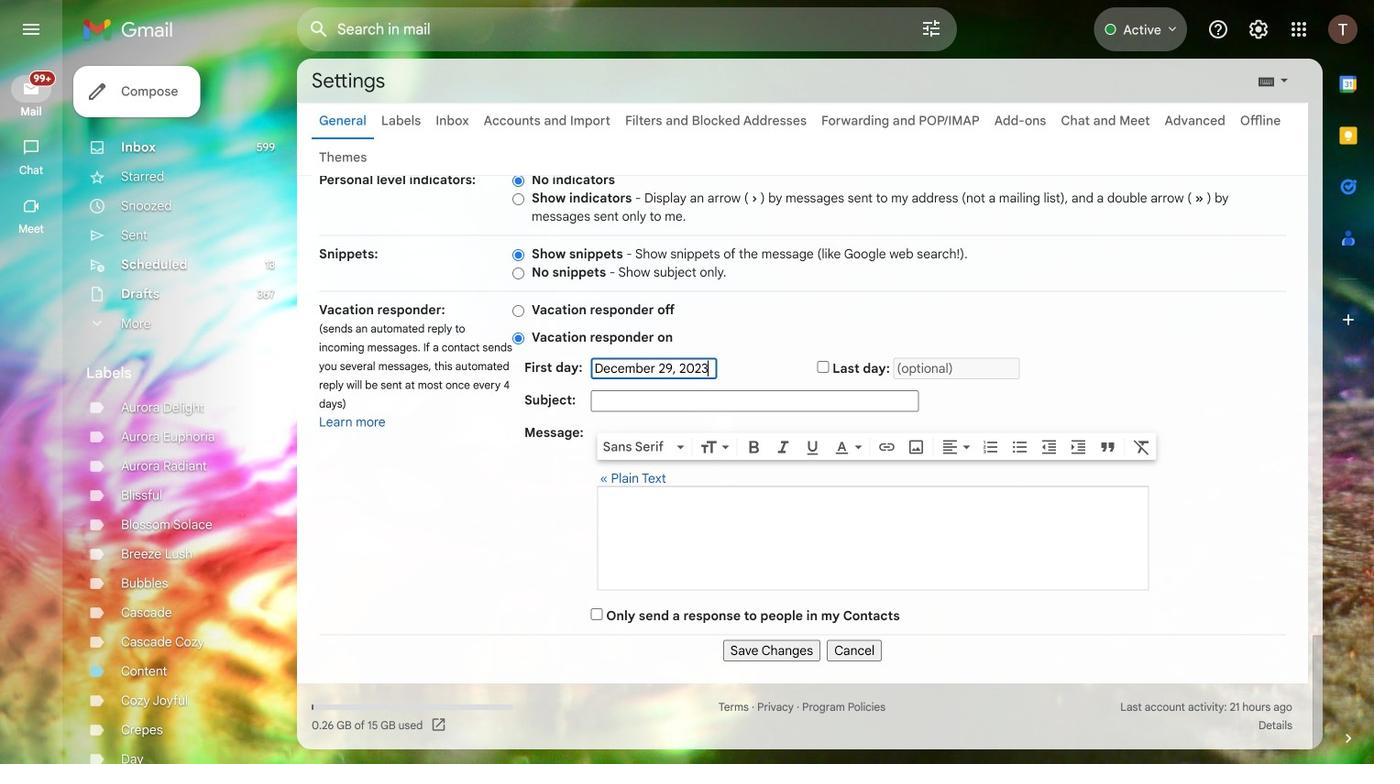 Task type: describe. For each thing, give the bounding box(es) containing it.
indent less ‪(⌘[)‬ image
[[1040, 438, 1059, 456]]

0 horizontal spatial navigation
[[0, 59, 64, 765]]

bold ‪(⌘b)‬ image
[[745, 438, 763, 456]]

select input tool image
[[1279, 73, 1290, 87]]

Search in mail search field
[[297, 7, 957, 51]]

search in mail image
[[303, 13, 336, 46]]

main menu image
[[20, 18, 42, 40]]

numbered list ‪(⌘⇧7)‬ image
[[982, 438, 1000, 456]]

quote ‪(⌘⇧9)‬ image
[[1099, 438, 1117, 456]]

support image
[[1208, 18, 1230, 40]]

Vacation responder text field
[[598, 497, 1149, 581]]

link ‪(⌘k)‬ image
[[878, 438, 896, 456]]

Subject text field
[[591, 391, 919, 412]]

bulleted list ‪(⌘⇧8)‬ image
[[1011, 438, 1029, 456]]

follow link to manage storage image
[[430, 717, 449, 735]]

indent more ‪(⌘])‬ image
[[1070, 438, 1088, 456]]



Task type: locate. For each thing, give the bounding box(es) containing it.
footer
[[297, 699, 1308, 735]]

Fixed end date checkbox
[[817, 361, 829, 373]]

remove formatting ‪(⌘\)‬ image
[[1133, 438, 1151, 456]]

1 horizontal spatial tab list
[[1323, 59, 1374, 699]]

navigation
[[0, 59, 64, 765], [319, 636, 1286, 662]]

insert image image
[[907, 438, 926, 456]]

Search in mail text field
[[337, 20, 869, 39]]

None radio
[[513, 192, 524, 206], [513, 248, 524, 262], [513, 304, 524, 318], [513, 192, 524, 206], [513, 248, 524, 262], [513, 304, 524, 318]]

advanced search options image
[[913, 10, 950, 47]]

tab list
[[1323, 59, 1374, 699], [297, 103, 1308, 176]]

formatting options toolbar
[[597, 433, 1157, 460]]

0 horizontal spatial tab list
[[297, 103, 1308, 176]]

option inside formatting options "toolbar"
[[599, 438, 674, 456]]

underline ‪(⌘u)‬ image
[[804, 439, 822, 457]]

None radio
[[513, 174, 524, 188], [513, 267, 524, 280], [513, 332, 524, 346], [513, 174, 524, 188], [513, 267, 524, 280], [513, 332, 524, 346]]

option
[[599, 438, 674, 456]]

1 horizontal spatial navigation
[[319, 636, 1286, 662]]

None text field
[[591, 358, 718, 380], [893, 358, 1020, 380], [591, 358, 718, 380], [893, 358, 1020, 380]]

gmail image
[[83, 11, 182, 48]]

None checkbox
[[591, 609, 603, 621]]

italic ‪(⌘i)‬ image
[[774, 438, 793, 456]]

settings image
[[1248, 18, 1270, 40]]

heading
[[0, 105, 62, 119], [0, 163, 62, 178], [0, 222, 62, 237], [86, 364, 260, 382]]



Task type: vqa. For each thing, say whether or not it's contained in the screenshot.
Vacation Responder text box
yes



